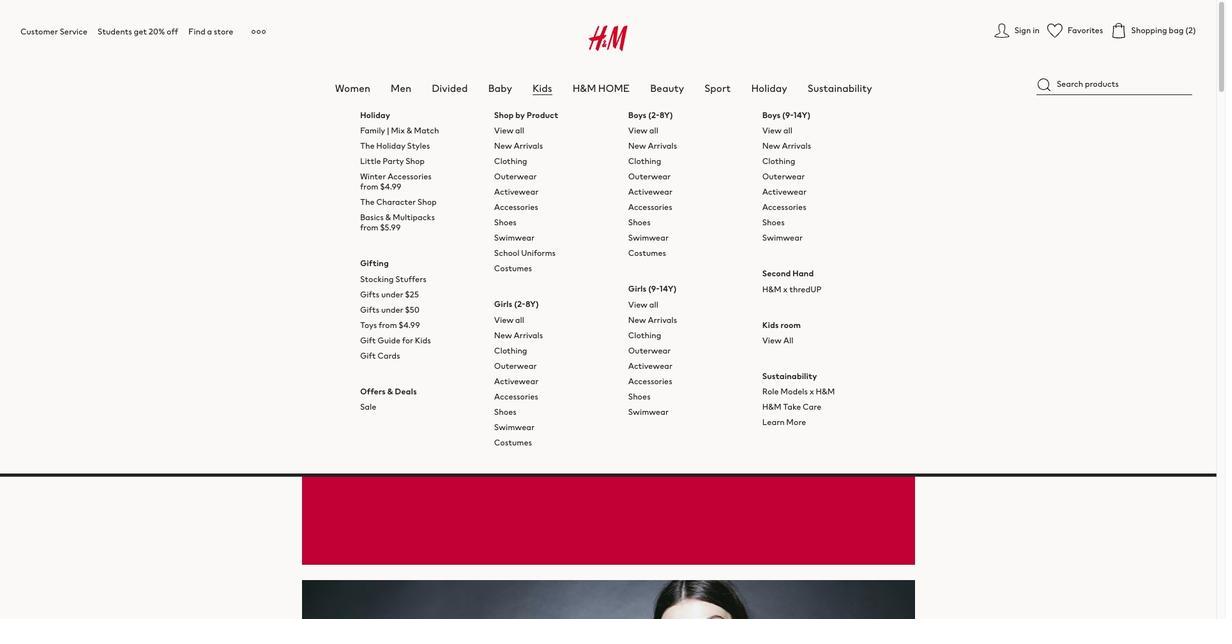 Task type: locate. For each thing, give the bounding box(es) containing it.
girls up the access
[[628, 283, 647, 295]]

1 horizontal spatial off
[[543, 338, 582, 377]]

clothing inside the girls (2-8y) view all new arrivals clothing outerwear activewear accessories shoes swimwear costumes
[[494, 345, 527, 357]]

(9- inside boys (9-14y) view all new arrivals clothing outerwear activewear accessories shoes swimwear
[[782, 109, 794, 121]]

holiday up little party shop link
[[376, 140, 405, 152]]

$4.99 up character
[[380, 181, 402, 193]]

new arrivals link down member
[[628, 140, 677, 152]]

1 gifts from the top
[[360, 288, 380, 301]]

up to 60% off is in the h&m app
[[406, 338, 811, 377]]

0 vertical spatial 8y)
[[660, 109, 673, 121]]

0 horizontal spatial sale
[[360, 401, 376, 413]]

8y) for boys (2-8y)
[[660, 109, 673, 121]]

0 vertical spatial holiday
[[751, 80, 787, 96]]

all down holiday link
[[784, 125, 793, 137]]

0 vertical spatial gift
[[360, 334, 376, 346]]

costumes for girls (2-8y) view all new arrivals clothing outerwear activewear accessories shoes swimwear costumes
[[494, 437, 532, 449]]

0 vertical spatial shop
[[494, 109, 514, 121]]

costumes down school
[[494, 263, 532, 275]]

swimwear for girls (2-8y) view all new arrivals clothing outerwear activewear accessories shoes swimwear costumes
[[494, 421, 535, 433]]

shoes inside boys (9-14y) view all new arrivals clothing outerwear activewear accessories shoes swimwear
[[762, 217, 785, 229]]

1 under from the top
[[381, 288, 403, 301]]

a
[[207, 26, 212, 38], [595, 125, 600, 137], [587, 379, 592, 392]]

ios
[[572, 407, 589, 423]]

all for boys (2-8y)
[[649, 125, 658, 137]]

arrivals inside boys (9-14y) view all new arrivals clothing outerwear activewear accessories shoes swimwear
[[782, 140, 811, 152]]

0 horizontal spatial a
[[207, 26, 212, 38]]

accessories inside shop by product view all new arrivals clothing outerwear activewear accessories shoes swimwear school uniforms costumes
[[494, 201, 538, 213]]

in right sign
[[1033, 24, 1040, 36]]

shoes for boys (2-8y) view all new arrivals clothing outerwear activewear accessories shoes swimwear costumes
[[628, 217, 651, 229]]

arrivals for boys (9-14y)
[[782, 140, 811, 152]]

download for download it now and get a head start on our biggest sale ever
[[481, 379, 524, 392]]

x down second
[[783, 283, 788, 295]]

x for thredup
[[783, 283, 788, 295]]

2 horizontal spatial for
[[658, 407, 672, 423]]

costumes
[[628, 247, 666, 259], [494, 263, 532, 275], [494, 437, 532, 449]]

outerwear inside girls (9-14y) view all new arrivals clothing outerwear activewear accessories shoes swimwear
[[628, 345, 671, 357]]

our
[[651, 379, 665, 392]]

2 vertical spatial costumes
[[494, 437, 532, 449]]

accessories for boys (9-14y) view all new arrivals clothing outerwear activewear accessories shoes swimwear
[[762, 201, 807, 213]]

1 vertical spatial 8y)
[[525, 298, 539, 311]]

download for ios link
[[498, 404, 595, 426]]

& right basics
[[386, 212, 391, 224]]

2 gifts from the top
[[360, 304, 380, 316]]

0 horizontal spatial x
[[783, 283, 788, 295]]

new inside boys (2-8y) view all new arrivals clothing outerwear activewear accessories shoes swimwear costumes
[[628, 140, 646, 152]]

thredup
[[790, 283, 822, 295]]

all for shop by product
[[515, 125, 524, 137]]

is
[[588, 338, 607, 377]]

girls down school
[[494, 298, 512, 311]]

14y) inside girls (9-14y) view all new arrivals clothing outerwear activewear accessories shoes swimwear
[[660, 283, 677, 295]]

holiday link
[[751, 80, 787, 96]]

the
[[360, 140, 375, 152], [360, 196, 375, 208]]

1 vertical spatial the
[[360, 196, 375, 208]]

in right the is
[[612, 338, 636, 377]]

store
[[214, 26, 233, 38]]

costumes up only on the right of the page
[[628, 247, 666, 259]]

1 vertical spatial costumes
[[494, 263, 532, 275]]

swimwear link for boys (2-8y) view all new arrivals clothing outerwear activewear accessories shoes swimwear costumes
[[628, 232, 669, 244]]

basics
[[360, 212, 384, 224]]

(9- down holiday link
[[782, 109, 794, 121]]

holiday up family
[[360, 109, 390, 121]]

costumes link
[[628, 247, 666, 259], [494, 263, 532, 275], [494, 437, 532, 449]]

view all link down holiday link
[[762, 125, 793, 137]]

kids for kids room view all
[[762, 319, 779, 331]]

8y) inside the girls (2-8y) view all new arrivals clothing outerwear activewear accessories shoes swimwear costumes
[[525, 298, 539, 311]]

off for 20%
[[167, 26, 178, 38]]

clothing
[[494, 155, 527, 168], [628, 155, 661, 168], [762, 155, 796, 168], [628, 329, 661, 341], [494, 345, 527, 357]]

1 vertical spatial sale
[[360, 401, 376, 413]]

costumes link down download for ios
[[494, 437, 532, 449]]

clothing inside boys (9-14y) view all new arrivals clothing outerwear activewear accessories shoes swimwear
[[762, 155, 796, 168]]

all down by at top left
[[515, 125, 524, 137]]

outerwear link for boys (9-14y)
[[762, 171, 805, 183]]

accessories
[[388, 171, 432, 183], [494, 201, 538, 213], [628, 201, 672, 213], [762, 201, 807, 213], [628, 375, 672, 387], [494, 391, 538, 403]]

8y) inside boys (2-8y) view all new arrivals clothing outerwear activewear accessories shoes swimwear costumes
[[660, 109, 673, 121]]

1 vertical spatial sustainability
[[762, 370, 817, 382]]

new inside girls (9-14y) view all new arrivals clothing outerwear activewear accessories shoes swimwear
[[628, 314, 646, 326]]

x up care
[[810, 386, 814, 398]]

for left the ios
[[556, 407, 570, 423]]

download down start
[[606, 407, 656, 423]]

(2- up member
[[648, 109, 660, 121]]

all inside the girls (2-8y) view all new arrivals clothing outerwear activewear accessories shoes swimwear costumes
[[515, 314, 524, 326]]

download down it
[[504, 407, 554, 423]]

8y) down beauty link
[[660, 109, 673, 121]]

view all link for girls (2-8y)
[[494, 314, 524, 326]]

customer service
[[20, 26, 87, 38]]

2 under from the top
[[381, 304, 403, 316]]

shoes inside the girls (2-8y) view all new arrivals clothing outerwear activewear accessories shoes swimwear costumes
[[494, 406, 517, 418]]

arrivals inside shop by product view all new arrivals clothing outerwear activewear accessories shoes swimwear school uniforms costumes
[[514, 140, 543, 152]]

view inside shop by product view all new arrivals clothing outerwear activewear accessories shoes swimwear school uniforms costumes
[[494, 125, 514, 137]]

boys inside boys (9-14y) view all new arrivals clothing outerwear activewear accessories shoes swimwear
[[762, 109, 781, 121]]

clothing inside shop by product view all new arrivals clothing outerwear activewear accessories shoes swimwear school uniforms costumes
[[494, 155, 527, 168]]

1 vertical spatial $4.99
[[399, 319, 420, 331]]

kids down $50
[[415, 334, 431, 346]]

costumes link down school
[[494, 263, 532, 275]]

view inside the kids room view all
[[762, 335, 782, 347]]

0 horizontal spatial winter
[[360, 171, 386, 183]]

0 horizontal spatial kids
[[415, 334, 431, 346]]

kids up view all link at right
[[762, 319, 779, 331]]

off up and
[[543, 338, 582, 377]]

mix
[[391, 125, 405, 137]]

2 vertical spatial from
[[379, 319, 397, 331]]

download it now and get a head start on our biggest sale ever
[[481, 379, 735, 392]]

for
[[402, 334, 413, 346], [556, 407, 570, 423], [658, 407, 672, 423]]

all for girls (9-14y)
[[649, 299, 658, 311]]

stuffers
[[396, 273, 427, 285]]

a right find
[[207, 26, 212, 38]]

clothing link for girls (9-14y)
[[628, 329, 661, 341]]

1 horizontal spatial 14y)
[[794, 109, 811, 121]]

view down the home
[[628, 125, 648, 137]]

outerwear inside boys (9-14y) view all new arrivals clothing outerwear activewear accessories shoes swimwear
[[762, 171, 805, 183]]

under down stocking stuffers link
[[381, 288, 403, 301]]

girls (2-8y) view all new arrivals clothing outerwear activewear accessories shoes swimwear costumes
[[494, 298, 543, 449]]

off inside header.primary.navigation element
[[167, 26, 178, 38]]

today only unlock early access
[[546, 285, 670, 311]]

swimwear link up school
[[494, 232, 535, 244]]

swimwear inside boys (2-8y) view all new arrivals clothing outerwear activewear accessories shoes swimwear costumes
[[628, 232, 669, 244]]

kids up product
[[533, 80, 552, 96]]

under up toys from $4.99 link
[[381, 304, 403, 316]]

holiday for holiday
[[751, 80, 787, 96]]

view inside boys (2-8y) view all new arrivals clothing outerwear activewear accessories shoes swimwear costumes
[[628, 125, 648, 137]]

0 horizontal spatial off
[[167, 26, 178, 38]]

activewear link
[[494, 186, 539, 198], [628, 186, 673, 198], [762, 186, 807, 198], [628, 360, 673, 372], [494, 375, 539, 387]]

new for shop by product
[[494, 140, 512, 152]]

new down the baby link
[[494, 140, 512, 152]]

0 horizontal spatial 8y)
[[525, 298, 539, 311]]

get inside header.primary.navigation element
[[134, 26, 147, 38]]

shopping
[[1132, 24, 1167, 36]]

0 vertical spatial gifts
[[360, 288, 380, 301]]

for right guide
[[402, 334, 413, 346]]

to
[[447, 338, 476, 377]]

care
[[803, 401, 822, 413]]

new arrivals link down holiday link
[[762, 140, 811, 152]]

x inside 'second hand h&m x thredup'
[[783, 283, 788, 295]]

0 vertical spatial kids
[[533, 80, 552, 96]]

boys (9-14y) view all new arrivals clothing outerwear activewear accessories shoes swimwear
[[762, 109, 811, 244]]

new arrivals link for boys (9-14y)
[[762, 140, 811, 152]]

new down the access
[[628, 314, 646, 326]]

unlock
[[546, 298, 589, 311]]

a left head
[[587, 379, 592, 392]]

little
[[360, 155, 381, 168]]

activewear link for boys (9-14y) view all new arrivals clothing outerwear activewear accessories shoes swimwear
[[762, 186, 807, 198]]

& right mix on the top left of the page
[[407, 125, 412, 137]]

all
[[515, 125, 524, 137], [649, 125, 658, 137], [784, 125, 793, 137], [649, 299, 658, 311], [515, 314, 524, 326]]

0 vertical spatial $4.99
[[380, 181, 402, 193]]

0 vertical spatial under
[[381, 288, 403, 301]]

2 gift from the top
[[360, 350, 376, 362]]

activewear for boys (2-8y) view all new arrivals clothing outerwear activewear accessories shoes swimwear costumes
[[628, 186, 673, 198]]

become a h&m member link
[[563, 125, 654, 137]]

60%
[[482, 338, 537, 377]]

1 horizontal spatial x
[[810, 386, 814, 398]]

second hand h&m x thredup
[[762, 268, 822, 295]]

(2- inside the girls (2-8y) view all new arrivals clothing outerwear activewear accessories shoes swimwear costumes
[[514, 298, 525, 311]]

view inside boys (9-14y) view all new arrivals clothing outerwear activewear accessories shoes swimwear
[[762, 125, 782, 137]]

0 vertical spatial sustainability
[[808, 80, 872, 96]]

sustainability inside sustainability role models x h&m h&m take care learn more
[[762, 370, 817, 382]]

1 vertical spatial girls
[[494, 298, 512, 311]]

(2)
[[1186, 24, 1196, 36]]

shoes link for boys (9-14y) view all new arrivals clothing outerwear activewear accessories shoes swimwear
[[762, 217, 785, 229]]

view for shop by product
[[494, 125, 514, 137]]

accessories inside boys (9-14y) view all new arrivals clothing outerwear activewear accessories shoes swimwear
[[762, 201, 807, 213]]

0 horizontal spatial 14y)
[[660, 283, 677, 295]]

view down only on the right of the page
[[628, 299, 648, 311]]

boys
[[628, 109, 647, 121], [762, 109, 781, 121]]

1 vertical spatial &
[[386, 212, 391, 224]]

shoes for shop by product view all new arrivals clothing outerwear activewear accessories shoes swimwear school uniforms costumes
[[494, 217, 517, 229]]

2 vertical spatial kids
[[415, 334, 431, 346]]

h&m left the home
[[573, 80, 596, 96]]

$4.99 inside holiday family | mix & match the holiday styles little party shop winter accessories from $4.99 the character shop basics & multipacks from $5.99
[[380, 181, 402, 193]]

the down the free
[[360, 140, 375, 152]]

outerwear inside shop by product view all new arrivals clothing outerwear activewear accessories shoes swimwear school uniforms costumes
[[494, 171, 537, 183]]

outerwear link for girls (2-8y)
[[494, 360, 537, 372]]

1 vertical spatial holiday
[[360, 109, 390, 121]]

access
[[629, 298, 670, 311]]

swimwear for girls (9-14y) view all new arrivals clothing outerwear activewear accessories shoes swimwear
[[628, 406, 669, 418]]

outerwear inside the girls (2-8y) view all new arrivals clothing outerwear activewear accessories shoes swimwear costumes
[[494, 360, 537, 372]]

room
[[781, 319, 801, 331]]

all
[[784, 335, 794, 347]]

1 horizontal spatial in
[[1033, 24, 1040, 36]]

girls for girls (9-14y) view all new arrivals clothing outerwear activewear accessories shoes swimwear
[[628, 283, 647, 295]]

from down little
[[360, 181, 378, 193]]

1 horizontal spatial (2-
[[648, 109, 660, 121]]

early
[[593, 298, 625, 311]]

shop by product view all new arrivals clothing outerwear activewear accessories shoes swimwear school uniforms costumes
[[494, 109, 558, 275]]

the character shop link
[[360, 196, 437, 208]]

1 vertical spatial (9-
[[648, 283, 660, 295]]

1 vertical spatial gifts
[[360, 304, 380, 316]]

off right 20%
[[167, 26, 178, 38]]

view inside the girls (2-8y) view all new arrivals clothing outerwear activewear accessories shoes swimwear costumes
[[494, 314, 514, 326]]

from inside gifting stocking stuffers gifts under $25 gifts under $50 toys from $4.99 gift guide for kids gift cards
[[379, 319, 397, 331]]

gifts
[[360, 288, 380, 301], [360, 304, 380, 316]]

$4.99 down $50
[[399, 319, 420, 331]]

swimwear for shop by product view all new arrivals clothing outerwear activewear accessories shoes swimwear school uniforms costumes
[[494, 232, 535, 244]]

1 vertical spatial a
[[595, 125, 600, 137]]

0 horizontal spatial get
[[134, 26, 147, 38]]

offers
[[360, 385, 386, 398]]

new down member
[[628, 140, 646, 152]]

accessories inside the girls (2-8y) view all new arrivals clothing outerwear activewear accessories shoes swimwear costumes
[[494, 391, 538, 403]]

download for download for ios
[[504, 407, 554, 423]]

accessories inside boys (2-8y) view all new arrivals clothing outerwear activewear accessories shoes swimwear costumes
[[628, 201, 672, 213]]

2 horizontal spatial kids
[[762, 319, 779, 331]]

new right to
[[494, 329, 512, 341]]

view all link for shop by product
[[494, 125, 524, 137]]

1 horizontal spatial (9-
[[782, 109, 794, 121]]

new inside boys (9-14y) view all new arrivals clothing outerwear activewear accessories shoes swimwear
[[762, 140, 780, 152]]

gifts under $50 link
[[360, 304, 420, 316]]

for for download for ios
[[556, 407, 570, 423]]

h&m x thredup link
[[762, 283, 822, 295]]

activewear link for boys (2-8y) view all new arrivals clothing outerwear activewear accessories shoes swimwear costumes
[[628, 186, 673, 198]]

swimwear down on
[[628, 406, 669, 418]]

stocking
[[360, 273, 394, 285]]

&
[[407, 125, 412, 137], [386, 212, 391, 224], [387, 385, 393, 398]]

gifts up toys
[[360, 304, 380, 316]]

outerwear
[[494, 171, 537, 183], [628, 171, 671, 183], [762, 171, 805, 183], [628, 345, 671, 357], [494, 360, 537, 372]]

get left 20%
[[134, 26, 147, 38]]

swimwear link up second
[[762, 232, 803, 244]]

(9- inside girls (9-14y) view all new arrivals clothing outerwear activewear accessories shoes swimwear
[[648, 283, 660, 295]]

new for girls (2-8y)
[[494, 329, 512, 341]]

activewear inside shop by product view all new arrivals clothing outerwear activewear accessories shoes swimwear school uniforms costumes
[[494, 186, 539, 198]]

1 horizontal spatial for
[[556, 407, 570, 423]]

0 vertical spatial get
[[134, 26, 147, 38]]

0 vertical spatial x
[[783, 283, 788, 295]]

0 vertical spatial in
[[1033, 24, 1040, 36]]

holiday right sport
[[751, 80, 787, 96]]

swimwear inside girls (9-14y) view all new arrivals clothing outerwear activewear accessories shoes swimwear
[[628, 406, 669, 418]]

0 vertical spatial a
[[207, 26, 212, 38]]

all inside boys (2-8y) view all new arrivals clothing outerwear activewear accessories shoes swimwear costumes
[[649, 125, 658, 137]]

shop up multipacks
[[418, 196, 437, 208]]

women link
[[335, 80, 370, 96]]

download left it
[[481, 379, 524, 392]]

gifts down stocking
[[360, 288, 380, 301]]

0 horizontal spatial girls
[[494, 298, 512, 311]]

1 vertical spatial winter
[[534, 308, 623, 347]]

view all link down by at top left
[[494, 125, 524, 137]]

costumes inside the girls (2-8y) view all new arrivals clothing outerwear activewear accessories shoes swimwear costumes
[[494, 437, 532, 449]]

swimwear down it
[[494, 421, 535, 433]]

2 boys from the left
[[762, 109, 781, 121]]

boys up member
[[628, 109, 647, 121]]

activewear inside boys (2-8y) view all new arrivals clothing outerwear activewear accessories shoes swimwear costumes
[[628, 186, 673, 198]]

shop left by at top left
[[494, 109, 514, 121]]

(2- for boys
[[648, 109, 660, 121]]

new down holiday link
[[762, 140, 780, 152]]

0 vertical spatial (2-
[[648, 109, 660, 121]]

today
[[574, 285, 612, 298]]

clothing inside girls (9-14y) view all new arrivals clothing outerwear activewear accessories shoes swimwear
[[628, 329, 661, 341]]

for left android
[[658, 407, 672, 423]]

view down baby at the top
[[494, 125, 514, 137]]

gift down toys
[[360, 334, 376, 346]]

0 vertical spatial costumes
[[628, 247, 666, 259]]

new inside shop by product view all new arrivals clothing outerwear activewear accessories shoes swimwear school uniforms costumes
[[494, 140, 512, 152]]

(9- for girls
[[648, 283, 660, 295]]

clothing for shop by product
[[494, 155, 527, 168]]

1 vertical spatial in
[[612, 338, 636, 377]]

shop down 'styles'
[[406, 155, 425, 168]]

all up 60%
[[515, 314, 524, 326]]

swimwear up second
[[762, 232, 803, 244]]

swimwear inside the girls (2-8y) view all new arrivals clothing outerwear activewear accessories shoes swimwear costumes
[[494, 421, 535, 433]]

(2- left unlock
[[514, 298, 525, 311]]

outerwear link
[[494, 171, 537, 183], [628, 171, 671, 183], [762, 171, 805, 183], [628, 345, 671, 357], [494, 360, 537, 372]]

$5.99
[[380, 222, 401, 234]]

under
[[381, 288, 403, 301], [381, 304, 403, 316]]

2 horizontal spatial a
[[595, 125, 600, 137]]

14y) down sustainability link
[[794, 109, 811, 121]]

0 horizontal spatial boys
[[628, 109, 647, 121]]

a inside header.primary.navigation element
[[207, 26, 212, 38]]

1 horizontal spatial kids
[[533, 80, 552, 96]]

0 horizontal spatial (9-
[[648, 283, 660, 295]]

clothing inside boys (2-8y) view all new arrivals clothing outerwear activewear accessories shoes swimwear costumes
[[628, 155, 661, 168]]

boys for boys (2-8y) view all new arrivals clothing outerwear activewear accessories shoes swimwear costumes
[[628, 109, 647, 121]]

view for boys (9-14y)
[[762, 125, 782, 137]]

swimwear inside boys (9-14y) view all new arrivals clothing outerwear activewear accessories shoes swimwear
[[762, 232, 803, 244]]

view down holiday link
[[762, 125, 782, 137]]

customer service link
[[20, 26, 87, 38]]

1 vertical spatial from
[[360, 222, 378, 234]]

$4.99
[[380, 181, 402, 193], [399, 319, 420, 331]]

view all link
[[494, 125, 524, 137], [628, 125, 658, 137], [762, 125, 793, 137], [628, 299, 658, 311], [494, 314, 524, 326]]

accessories link for girls (9-14y) view all new arrivals clothing outerwear activewear accessories shoes swimwear
[[628, 375, 672, 387]]

2 vertical spatial holiday
[[376, 140, 405, 152]]

0 vertical spatial (9-
[[782, 109, 794, 121]]

download for download for android
[[606, 407, 656, 423]]

match
[[414, 125, 439, 137]]

(9- up the access
[[648, 283, 660, 295]]

costumes down download for ios
[[494, 437, 532, 449]]

arrivals inside boys (2-8y) view all new arrivals clothing outerwear activewear accessories shoes swimwear costumes
[[648, 140, 677, 152]]

sustainability for sustainability role models x h&m h&m take care learn more
[[762, 370, 817, 382]]

x
[[783, 283, 788, 295], [810, 386, 814, 398]]

1 boys from the left
[[628, 109, 647, 121]]

girls inside the girls (2-8y) view all new arrivals clothing outerwear activewear accessories shoes swimwear costumes
[[494, 298, 512, 311]]

winter
[[360, 171, 386, 183], [534, 308, 623, 347]]

all right the early
[[649, 299, 658, 311]]

girls inside girls (9-14y) view all new arrivals clothing outerwear activewear accessories shoes swimwear
[[628, 283, 647, 295]]

new for girls (9-14y)
[[628, 314, 646, 326]]

0 horizontal spatial for
[[402, 334, 413, 346]]

get right and
[[571, 379, 585, 392]]

0 vertical spatial sale
[[628, 308, 683, 347]]

new inside the girls (2-8y) view all new arrivals clothing outerwear activewear accessories shoes swimwear costumes
[[494, 329, 512, 341]]

activewear link for girls (2-8y) view all new arrivals clothing outerwear activewear accessories shoes swimwear costumes
[[494, 375, 539, 387]]

0 vertical spatial off
[[167, 26, 178, 38]]

2 vertical spatial costumes link
[[494, 437, 532, 449]]

new
[[494, 140, 512, 152], [628, 140, 646, 152], [762, 140, 780, 152], [628, 314, 646, 326], [494, 329, 512, 341]]

member
[[622, 125, 654, 137]]

sign in
[[1015, 24, 1040, 36]]

over
[[414, 125, 431, 137]]

shoes link for boys (2-8y) view all new arrivals clothing outerwear activewear accessories shoes swimwear costumes
[[628, 217, 651, 229]]

h&m inside 'second hand h&m x thredup'
[[762, 283, 782, 295]]

clothing for boys (2-8y)
[[628, 155, 661, 168]]

all for boys (9-14y)
[[784, 125, 793, 137]]

sale down only on the right of the page
[[628, 308, 683, 347]]

1 horizontal spatial 8y)
[[660, 109, 673, 121]]

shoes link for girls (2-8y) view all new arrivals clothing outerwear activewear accessories shoes swimwear costumes
[[494, 406, 517, 418]]

swimwear inside shop by product view all new arrivals clothing outerwear activewear accessories shoes swimwear school uniforms costumes
[[494, 232, 535, 244]]

new arrivals link down the access
[[628, 314, 677, 326]]

1 vertical spatial kids
[[762, 319, 779, 331]]

1 the from the top
[[360, 140, 375, 152]]

all inside girls (9-14y) view all new arrivals clothing outerwear activewear accessories shoes swimwear
[[649, 299, 658, 311]]

shoes inside boys (2-8y) view all new arrivals clothing outerwear activewear accessories shoes swimwear costumes
[[628, 217, 651, 229]]

(2-
[[648, 109, 660, 121], [514, 298, 525, 311]]

sustainability for sustainability
[[808, 80, 872, 96]]

swimwear up school
[[494, 232, 535, 244]]

view left all
[[762, 335, 782, 347]]

x inside sustainability role models x h&m h&m take care learn more
[[810, 386, 814, 398]]

0 vertical spatial the
[[360, 140, 375, 152]]

swimwear link down on
[[628, 406, 669, 418]]

winter down today
[[534, 308, 623, 347]]

winter down little
[[360, 171, 386, 183]]

kids inside the kids room view all
[[762, 319, 779, 331]]

from up guide
[[379, 319, 397, 331]]

new arrivals link up it
[[494, 329, 543, 341]]

new arrivals link down by at top left
[[494, 140, 543, 152]]

accessories inside girls (9-14y) view all new arrivals clothing outerwear activewear accessories shoes swimwear
[[628, 375, 672, 387]]

14y) for girls (9-14y)
[[660, 283, 677, 295]]

sport
[[705, 80, 731, 96]]

all down beauty link
[[649, 125, 658, 137]]

14y) up the access
[[660, 283, 677, 295]]

outerwear inside boys (2-8y) view all new arrivals clothing outerwear activewear accessories shoes swimwear costumes
[[628, 171, 671, 183]]

(2- inside boys (2-8y) view all new arrivals clothing outerwear activewear accessories shoes swimwear costumes
[[648, 109, 660, 121]]

multipacks
[[393, 212, 435, 224]]

0 horizontal spatial in
[[612, 338, 636, 377]]

arrivals for girls (2-8y)
[[514, 329, 543, 341]]

0 vertical spatial 14y)
[[794, 109, 811, 121]]

app
[[761, 338, 811, 377]]

1 vertical spatial get
[[571, 379, 585, 392]]

(2- for girls
[[514, 298, 525, 311]]

all inside boys (9-14y) view all new arrivals clothing outerwear activewear accessories shoes swimwear
[[784, 125, 793, 137]]

8y) left unlock
[[525, 298, 539, 311]]

activewear link for girls (9-14y) view all new arrivals clothing outerwear activewear accessories shoes swimwear
[[628, 360, 673, 372]]

swimwear link down it
[[494, 421, 535, 433]]

0 vertical spatial winter
[[360, 171, 386, 183]]

arrivals inside girls (9-14y) view all new arrivals clothing outerwear activewear accessories shoes swimwear
[[648, 314, 677, 326]]

swimwear link up only on the right of the page
[[628, 232, 669, 244]]

clothing link for girls (2-8y)
[[494, 345, 527, 357]]

clothing link
[[494, 155, 527, 168], [628, 155, 661, 168], [762, 155, 796, 168], [628, 329, 661, 341], [494, 345, 527, 357]]

1 horizontal spatial get
[[571, 379, 585, 392]]

view up 60%
[[494, 314, 514, 326]]

2 vertical spatial &
[[387, 385, 393, 398]]

& left deals
[[387, 385, 393, 398]]

activewear inside girls (9-14y) view all new arrivals clothing outerwear activewear accessories shoes swimwear
[[628, 360, 673, 372]]

0 vertical spatial girls
[[628, 283, 647, 295]]

accessories inside holiday family | mix & match the holiday styles little party shop winter accessories from $4.99 the character shop basics & multipacks from $5.99
[[388, 171, 432, 183]]

download inside 'link'
[[606, 407, 656, 423]]

boys down holiday link
[[762, 109, 781, 121]]

1 vertical spatial (2-
[[514, 298, 525, 311]]

swimwear up only on the right of the page
[[628, 232, 669, 244]]

the up basics
[[360, 196, 375, 208]]

$4.99 inside gifting stocking stuffers gifts under $25 gifts under $50 toys from $4.99 gift guide for kids gift cards
[[399, 319, 420, 331]]

costumes inside shop by product view all new arrivals clothing outerwear activewear accessories shoes swimwear school uniforms costumes
[[494, 263, 532, 275]]

1 horizontal spatial girls
[[628, 283, 647, 295]]

1 vertical spatial under
[[381, 304, 403, 316]]

for inside 'link'
[[658, 407, 672, 423]]

free shipping over $40
[[360, 125, 448, 137]]

1 vertical spatial x
[[810, 386, 814, 398]]

& inside offers & deals sale
[[387, 385, 393, 398]]

0 horizontal spatial (2-
[[514, 298, 525, 311]]

outerwear link for boys (2-8y)
[[628, 171, 671, 183]]

activewear inside boys (9-14y) view all new arrivals clothing outerwear activewear accessories shoes swimwear
[[762, 186, 807, 198]]

activewear inside the girls (2-8y) view all new arrivals clothing outerwear activewear accessories shoes swimwear costumes
[[494, 375, 539, 387]]

2 vertical spatial a
[[587, 379, 592, 392]]

clothing link for boys (9-14y)
[[762, 155, 796, 168]]

0 vertical spatial costumes link
[[628, 247, 666, 259]]

shoes inside girls (9-14y) view all new arrivals clothing outerwear activewear accessories shoes swimwear
[[628, 391, 651, 403]]

gift left cards
[[360, 350, 376, 362]]

1 horizontal spatial boys
[[762, 109, 781, 121]]

view inside girls (9-14y) view all new arrivals clothing outerwear activewear accessories shoes swimwear
[[628, 299, 648, 311]]

shoes inside shop by product view all new arrivals clothing outerwear activewear accessories shoes swimwear school uniforms costumes
[[494, 217, 517, 229]]

1 horizontal spatial a
[[587, 379, 592, 392]]

1 vertical spatial gift
[[360, 350, 376, 362]]

1 vertical spatial 14y)
[[660, 283, 677, 295]]

14y) inside boys (9-14y) view all new arrivals clothing outerwear activewear accessories shoes swimwear
[[794, 109, 811, 121]]

activewear for shop by product view all new arrivals clothing outerwear activewear accessories shoes swimwear school uniforms costumes
[[494, 186, 539, 198]]

costumes link up only on the right of the page
[[628, 247, 666, 259]]

download for ios
[[504, 407, 589, 423]]

a right become
[[595, 125, 600, 137]]

costumes inside boys (2-8y) view all new arrivals clothing outerwear activewear accessories shoes swimwear costumes
[[628, 247, 666, 259]]

arrivals inside the girls (2-8y) view all new arrivals clothing outerwear activewear accessories shoes swimwear costumes
[[514, 329, 543, 341]]

h&m down second
[[762, 283, 782, 295]]

boys inside boys (2-8y) view all new arrivals clothing outerwear activewear accessories shoes swimwear costumes
[[628, 109, 647, 121]]

shoes link for girls (9-14y) view all new arrivals clothing outerwear activewear accessories shoes swimwear
[[628, 391, 651, 403]]

all inside shop by product view all new arrivals clothing outerwear activewear accessories shoes swimwear school uniforms costumes
[[515, 125, 524, 137]]

view all link down beauty
[[628, 125, 658, 137]]

school uniforms link
[[494, 247, 556, 259]]

1 vertical spatial off
[[543, 338, 582, 377]]



Task type: vqa. For each thing, say whether or not it's contained in the screenshot.
'Sets'
no



Task type: describe. For each thing, give the bounding box(es) containing it.
activewear link for shop by product view all new arrivals clothing outerwear activewear accessories shoes swimwear school uniforms costumes
[[494, 186, 539, 198]]

shoes for boys (9-14y) view all new arrivals clothing outerwear activewear accessories shoes swimwear
[[762, 217, 785, 229]]

find a store link
[[188, 26, 233, 38]]

view all link for boys (9-14y)
[[762, 125, 793, 137]]

h&m down role
[[762, 401, 782, 413]]

view for girls (2-8y)
[[494, 314, 514, 326]]

boys (2-8y) view all new arrivals clothing outerwear activewear accessories shoes swimwear costumes
[[628, 109, 677, 259]]

sustainability role models x h&m h&m take care learn more
[[762, 370, 835, 429]]

h&m take care link
[[762, 401, 822, 413]]

favorites
[[1068, 24, 1103, 36]]

|
[[387, 125, 389, 137]]

become
[[563, 125, 593, 137]]

$50
[[405, 304, 420, 316]]

campaign image image
[[302, 581, 915, 620]]

2 vertical spatial shop
[[418, 196, 437, 208]]

party
[[383, 155, 404, 168]]

styles
[[407, 140, 430, 152]]

swimwear link for girls (9-14y) view all new arrivals clothing outerwear activewear accessories shoes swimwear
[[628, 406, 669, 418]]

product
[[527, 109, 558, 121]]

8y) for girls (2-8y)
[[525, 298, 539, 311]]

free
[[360, 125, 377, 137]]

winter accessories from $4.99 link
[[360, 171, 445, 193]]

1 horizontal spatial sale
[[628, 308, 683, 347]]

(9- for boys
[[782, 109, 794, 121]]

h&m home link
[[573, 80, 630, 96]]

$25
[[405, 288, 419, 301]]

new arrivals link for shop by product
[[494, 140, 543, 152]]

0 vertical spatial &
[[407, 125, 412, 137]]

the holiday styles link
[[360, 140, 430, 152]]

learn more link
[[762, 416, 806, 429]]

more
[[786, 416, 806, 429]]

in inside sign in button
[[1033, 24, 1040, 36]]

toys from $4.99 link
[[360, 319, 420, 331]]

for for download for android
[[658, 407, 672, 423]]

off for 60%
[[543, 338, 582, 377]]

holiday for holiday family | mix & match the holiday styles little party shop winter accessories from $4.99 the character shop basics & multipacks from $5.99
[[360, 109, 390, 121]]

shop inside shop by product view all new arrivals clothing outerwear activewear accessories shoes swimwear school uniforms costumes
[[494, 109, 514, 121]]

on
[[639, 379, 649, 392]]

kids for kids
[[533, 80, 552, 96]]

it
[[526, 379, 532, 392]]

shoes for girls (9-14y) view all new arrivals clothing outerwear activewear accessories shoes swimwear
[[628, 391, 651, 403]]

outerwear for boys (2-8y)
[[628, 171, 671, 183]]

character
[[376, 196, 416, 208]]

and
[[553, 379, 569, 392]]

all for girls (2-8y)
[[515, 314, 524, 326]]

uniforms
[[521, 247, 556, 259]]

clothing for boys (9-14y)
[[762, 155, 796, 168]]

costumes for boys (2-8y) view all new arrivals clothing outerwear activewear accessories shoes swimwear costumes
[[628, 247, 666, 259]]

h&m up ever
[[692, 338, 756, 377]]

winter sale
[[534, 308, 683, 347]]

learn
[[762, 416, 785, 429]]

only
[[616, 285, 642, 298]]

girls for girls (2-8y) view all new arrivals clothing outerwear activewear accessories shoes swimwear costumes
[[494, 298, 512, 311]]

cards
[[378, 350, 400, 362]]

hand
[[793, 268, 814, 280]]

clothing link for shop by product
[[494, 155, 527, 168]]

family | mix & match link
[[360, 125, 439, 137]]

sign
[[1015, 24, 1031, 36]]

outerwear link for shop by product
[[494, 171, 537, 183]]

view all link for girls (9-14y)
[[628, 299, 658, 311]]

kids inside gifting stocking stuffers gifts under $25 gifts under $50 toys from $4.99 gift guide for kids gift cards
[[415, 334, 431, 346]]

for inside gifting stocking stuffers gifts under $25 gifts under $50 toys from $4.99 gift guide for kids gift cards
[[402, 334, 413, 346]]

h&m up care
[[816, 386, 835, 398]]

up
[[406, 338, 442, 377]]

outerwear for girls (9-14y)
[[628, 345, 671, 357]]

sale link
[[360, 401, 376, 413]]

head
[[594, 379, 615, 392]]

shoes for girls (2-8y) view all new arrivals clothing outerwear activewear accessories shoes swimwear costumes
[[494, 406, 517, 418]]

arrivals for shop by product
[[514, 140, 543, 152]]

swimwear link for shop by product view all new arrivals clothing outerwear activewear accessories shoes swimwear school uniforms costumes
[[494, 232, 535, 244]]

1 horizontal spatial winter
[[534, 308, 623, 347]]

beauty link
[[650, 80, 684, 96]]

outerwear for boys (9-14y)
[[762, 171, 805, 183]]

1 gift from the top
[[360, 334, 376, 346]]

outerwear for shop by product
[[494, 171, 537, 183]]

service
[[60, 26, 87, 38]]

gifting stocking stuffers gifts under $25 gifts under $50 toys from $4.99 gift guide for kids gift cards
[[360, 258, 431, 362]]

0 vertical spatial from
[[360, 181, 378, 193]]

boys for boys (9-14y) view all new arrivals clothing outerwear activewear accessories shoes swimwear
[[762, 109, 781, 121]]

costumes link for girls (2-8y) view all new arrivals clothing outerwear activewear accessories shoes swimwear costumes
[[494, 437, 532, 449]]

outerwear for girls (2-8y)
[[494, 360, 537, 372]]

swimwear link for girls (2-8y) view all new arrivals clothing outerwear activewear accessories shoes swimwear costumes
[[494, 421, 535, 433]]

gifting
[[360, 258, 389, 270]]

shoes link for shop by product view all new arrivals clothing outerwear activewear accessories shoes swimwear school uniforms costumes
[[494, 217, 517, 229]]

2 the from the top
[[360, 196, 375, 208]]

view all link
[[762, 335, 794, 347]]

Search products search field
[[1037, 74, 1192, 95]]

bag
[[1169, 24, 1184, 36]]

activewear for girls (9-14y) view all new arrivals clothing outerwear activewear accessories shoes swimwear
[[628, 360, 673, 372]]

offers & deals sale
[[360, 385, 417, 413]]

little party shop link
[[360, 155, 425, 168]]

customer
[[20, 26, 58, 38]]

view for girls (9-14y)
[[628, 299, 648, 311]]

accessories for girls (9-14y) view all new arrivals clothing outerwear activewear accessories shoes swimwear
[[628, 375, 672, 387]]

role
[[762, 386, 779, 398]]

models
[[781, 386, 808, 398]]

activewear for girls (2-8y) view all new arrivals clothing outerwear activewear accessories shoes swimwear costumes
[[494, 375, 539, 387]]

by
[[516, 109, 525, 121]]

1 vertical spatial costumes link
[[494, 263, 532, 275]]

start
[[617, 379, 637, 392]]

stocking stuffers link
[[360, 273, 427, 285]]

gifts under $25 link
[[360, 288, 419, 301]]

divided link
[[432, 80, 468, 96]]

download for android
[[606, 407, 713, 423]]

swimwear for boys (2-8y) view all new arrivals clothing outerwear activewear accessories shoes swimwear costumes
[[628, 232, 669, 244]]

view for boys (2-8y)
[[628, 125, 648, 137]]

new arrivals link for boys (2-8y)
[[628, 140, 677, 152]]

shopping bag (2)
[[1132, 24, 1196, 36]]

sign in button
[[994, 23, 1040, 38]]

swimwear for boys (9-14y) view all new arrivals clothing outerwear activewear accessories shoes swimwear
[[762, 232, 803, 244]]

men link
[[391, 80, 411, 96]]

accessories link for boys (9-14y) view all new arrivals clothing outerwear activewear accessories shoes swimwear
[[762, 201, 807, 213]]

clothing for girls (2-8y)
[[494, 345, 527, 357]]

h&m image
[[589, 26, 628, 51]]

header.primary.navigation element
[[0, 10, 1226, 477]]

girls (9-14y) view all new arrivals clothing outerwear activewear accessories shoes swimwear
[[628, 283, 677, 418]]

the
[[642, 338, 686, 377]]

home
[[598, 80, 630, 96]]

shopping bag (2) link
[[1111, 23, 1196, 38]]

swimwear link for boys (9-14y) view all new arrivals clothing outerwear activewear accessories shoes swimwear
[[762, 232, 803, 244]]

gift guide for kids link
[[360, 334, 431, 346]]

x for h&m
[[810, 386, 814, 398]]

beauty
[[650, 80, 684, 96]]

school
[[494, 247, 520, 259]]

biggest
[[667, 379, 698, 392]]

accessories for girls (2-8y) view all new arrivals clothing outerwear activewear accessories shoes swimwear costumes
[[494, 391, 538, 403]]

android
[[674, 407, 713, 423]]

h&m left member
[[601, 125, 621, 137]]

accessories link for boys (2-8y) view all new arrivals clothing outerwear activewear accessories shoes swimwear costumes
[[628, 201, 672, 213]]

1 vertical spatial shop
[[406, 155, 425, 168]]

arrivals for girls (9-14y)
[[648, 314, 677, 326]]

basics & multipacks from $5.99 link
[[360, 212, 445, 234]]

accessories for boys (2-8y) view all new arrivals clothing outerwear activewear accessories shoes swimwear costumes
[[628, 201, 672, 213]]

costumes link for boys (2-8y) view all new arrivals clothing outerwear activewear accessories shoes swimwear costumes
[[628, 247, 666, 259]]

baby link
[[488, 80, 512, 96]]

accessories for shop by product view all new arrivals clothing outerwear activewear accessories shoes swimwear school uniforms costumes
[[494, 201, 538, 213]]

new arrivals link for girls (2-8y)
[[494, 329, 543, 341]]

baby
[[488, 80, 512, 96]]

clothing link for boys (2-8y)
[[628, 155, 661, 168]]

accessories link for girls (2-8y) view all new arrivals clothing outerwear activewear accessories shoes swimwear costumes
[[494, 391, 538, 403]]

men
[[391, 80, 411, 96]]

outerwear link for girls (9-14y)
[[628, 345, 671, 357]]

second
[[762, 268, 791, 280]]

sale inside offers & deals sale
[[360, 401, 376, 413]]

divided
[[432, 80, 468, 96]]

sport link
[[705, 80, 731, 96]]

now
[[534, 379, 552, 392]]

shipping
[[379, 125, 412, 137]]

kids room view all
[[762, 319, 801, 347]]

new for boys (9-14y)
[[762, 140, 780, 152]]

free shipping over $40 link
[[360, 125, 448, 137]]

find a store
[[188, 26, 233, 38]]

clothing for girls (9-14y)
[[628, 329, 661, 341]]

$40
[[432, 125, 448, 137]]

activewear for boys (9-14y) view all new arrivals clothing outerwear activewear accessories shoes swimwear
[[762, 186, 807, 198]]

kids link
[[533, 80, 552, 96]]

family
[[360, 125, 385, 137]]

winter inside holiday family | mix & match the holiday styles little party shop winter accessories from $4.99 the character shop basics & multipacks from $5.99
[[360, 171, 386, 183]]

14y) for boys (9-14y)
[[794, 109, 811, 121]]

arrivals for boys (2-8y)
[[648, 140, 677, 152]]

new for boys (2-8y)
[[628, 140, 646, 152]]

view all link for boys (2-8y)
[[628, 125, 658, 137]]



